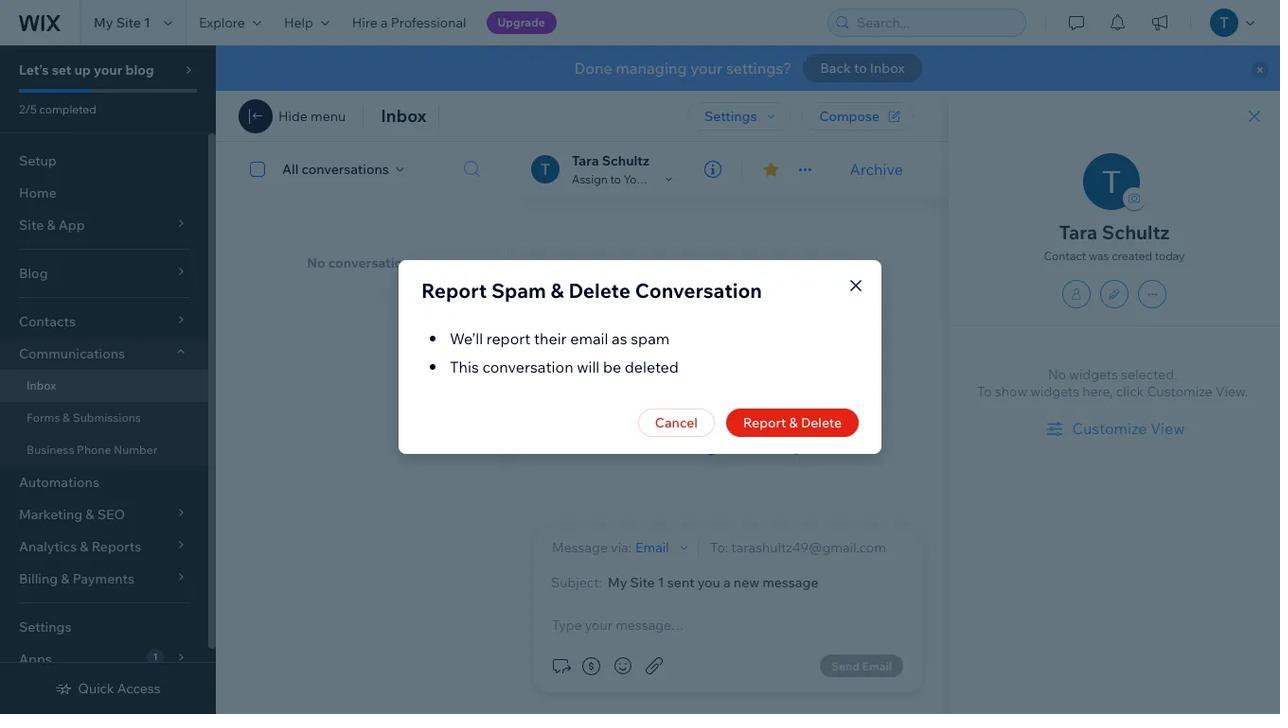 Task type: describe. For each thing, give the bounding box(es) containing it.
upgrade
[[498, 15, 545, 29]]

tara schultz
[[572, 152, 650, 169]]

inbox link
[[0, 370, 208, 402]]

communications
[[19, 346, 125, 363]]

subject:
[[551, 575, 602, 592]]

report
[[486, 330, 531, 348]]

report & delete
[[743, 415, 842, 432]]

your inside sidebar element
[[94, 62, 122, 79]]

managing
[[616, 59, 687, 78]]

hide menu
[[278, 108, 346, 125]]

compose
[[820, 108, 880, 125]]

home link
[[0, 177, 208, 209]]

Type your message. Hit enter to submit. text field
[[549, 615, 908, 636]]

tara schultz contact was created today
[[1044, 221, 1185, 263]]

archive
[[850, 160, 903, 178]]

view
[[1151, 419, 1185, 438]]

compose button
[[802, 102, 914, 131]]

let's
[[19, 62, 49, 79]]

settings for settings 'link'
[[19, 619, 71, 636]]

settings link
[[0, 612, 208, 644]]

communications button
[[0, 338, 208, 370]]

customize view button
[[1044, 418, 1185, 440]]

back to inbox
[[820, 60, 905, 77]]

customize inside button
[[1072, 419, 1147, 438]]

upgrade button
[[486, 11, 557, 34]]

quick
[[78, 681, 114, 698]]

tara for tara schultz contact was created today
[[1059, 221, 1098, 244]]

my
[[94, 14, 113, 31]]

email
[[570, 330, 608, 348]]

done managing your settings?
[[574, 59, 792, 78]]

spam
[[631, 330, 670, 348]]

their
[[534, 330, 567, 348]]

hide
[[278, 108, 308, 125]]

site
[[116, 14, 141, 31]]

automations
[[19, 474, 99, 491]]

spam
[[491, 278, 546, 303]]

report for report spam & delete conversation
[[421, 278, 487, 303]]

chat
[[738, 410, 776, 431]]

all conversations
[[282, 161, 389, 178]]

email button
[[635, 539, 692, 556]]

tara for tara schultz
[[572, 152, 599, 169]]

archive link
[[850, 160, 903, 178]]

assign
[[572, 172, 608, 186]]

assign to your team
[[572, 172, 679, 186]]

forms & submissions link
[[0, 402, 208, 435]]

your
[[624, 172, 648, 186]]

completed
[[39, 102, 96, 116]]

tarashultz49@gmail.com
[[731, 539, 886, 556]]

2/5
[[19, 102, 37, 116]]

business phone number
[[27, 443, 157, 457]]

1 horizontal spatial &
[[551, 278, 564, 303]]

deleted
[[625, 358, 679, 377]]

conversation
[[635, 278, 762, 303]]

no inside the start a chat no messages to show yet.
[[637, 437, 658, 456]]

to
[[977, 384, 992, 401]]

done
[[574, 59, 612, 78]]

to: tarashultz49@gmail.com
[[710, 539, 886, 556]]

up
[[74, 62, 91, 79]]

to:
[[710, 539, 728, 556]]

automations link
[[0, 467, 208, 499]]

team
[[650, 172, 679, 186]]

today
[[1155, 249, 1185, 263]]

menu
[[311, 108, 346, 125]]

widgets left here,
[[1031, 384, 1080, 401]]

created
[[1112, 249, 1152, 263]]

message
[[552, 539, 608, 556]]

Search... field
[[851, 9, 1020, 36]]

this
[[450, 358, 479, 377]]

to for done managing your settings?
[[854, 60, 867, 77]]

all
[[282, 161, 299, 178]]

forms & submissions
[[27, 411, 141, 425]]

we'll
[[450, 330, 483, 348]]

report spam & delete conversation
[[421, 278, 762, 303]]

email
[[635, 539, 669, 556]]

help button
[[273, 0, 341, 45]]

customize view
[[1072, 419, 1185, 438]]

back
[[820, 60, 851, 77]]

files image
[[643, 655, 666, 678]]

no for conversations
[[307, 255, 325, 272]]

inbox inside sidebar element
[[27, 379, 56, 393]]

quick access button
[[55, 681, 161, 698]]

explore
[[199, 14, 245, 31]]

view.
[[1216, 384, 1248, 401]]

be
[[603, 358, 621, 377]]

no widgets selected. to show widgets here, click customize view.
[[977, 366, 1248, 401]]



Task type: vqa. For each thing, say whether or not it's contained in the screenshot.
THE READERS in the You don't have any tags yet Create tags to add to your posts and help readers find what they're looking for.
no



Task type: locate. For each thing, give the bounding box(es) containing it.
start
[[681, 410, 721, 431]]

your
[[691, 59, 723, 78], [94, 62, 122, 79]]

no
[[307, 255, 325, 272], [1048, 366, 1066, 384], [637, 437, 658, 456]]

hire a professional link
[[341, 0, 478, 45]]

business phone number link
[[0, 435, 208, 467]]

inbox right menu
[[381, 105, 427, 127]]

saved replies image
[[549, 655, 572, 678]]

professional
[[391, 14, 466, 31]]

settings down done managing your settings? 'alert'
[[705, 108, 757, 125]]

conversation
[[482, 358, 573, 377]]

tara schultz image
[[1083, 153, 1140, 210], [531, 155, 560, 183]]

help
[[284, 14, 313, 31]]

1 vertical spatial conversations
[[328, 255, 417, 272]]

widgets left selected.
[[1069, 366, 1118, 384]]

inbox inside button
[[870, 60, 905, 77]]

0 vertical spatial conversations
[[302, 161, 389, 178]]

2 vertical spatial to
[[736, 437, 750, 456]]

1 horizontal spatial schultz
[[1102, 221, 1170, 244]]

emojis image
[[612, 655, 634, 678]]

0 horizontal spatial your
[[94, 62, 122, 79]]

0 vertical spatial no
[[307, 255, 325, 272]]

settings button
[[687, 102, 791, 131]]

0 horizontal spatial no
[[307, 255, 325, 272]]

1
[[144, 14, 150, 31]]

tara
[[572, 152, 599, 169], [1059, 221, 1098, 244]]

customize inside no widgets selected. to show widgets here, click customize view.
[[1147, 384, 1213, 401]]

0 vertical spatial show
[[995, 384, 1028, 401]]

None checkbox
[[240, 158, 282, 180]]

0 vertical spatial settings
[[705, 108, 757, 125]]

1 vertical spatial a
[[725, 410, 734, 431]]

tara schultz image left assign
[[531, 155, 560, 183]]

to right back
[[854, 60, 867, 77]]

0 horizontal spatial to
[[610, 172, 621, 186]]

schultz up created
[[1102, 221, 1170, 244]]

contact
[[1044, 249, 1086, 263]]

tara up contact
[[1059, 221, 1098, 244]]

show right 'to'
[[995, 384, 1028, 401]]

to inside the start a chat no messages to show yet.
[[736, 437, 750, 456]]

0 horizontal spatial settings
[[19, 619, 71, 636]]

2 horizontal spatial inbox
[[870, 60, 905, 77]]

None field
[[608, 575, 908, 592]]

show
[[995, 384, 1028, 401], [754, 437, 791, 456]]

1 vertical spatial report
[[743, 415, 786, 432]]

1 vertical spatial schultz
[[1102, 221, 1170, 244]]

1 horizontal spatial tara
[[1059, 221, 1098, 244]]

0 vertical spatial report
[[421, 278, 487, 303]]

hire
[[352, 14, 378, 31]]

1 vertical spatial to
[[610, 172, 621, 186]]

a left chat
[[725, 410, 734, 431]]

1 vertical spatial tara
[[1059, 221, 1098, 244]]

schultz for tara schultz contact was created today
[[1102, 221, 1170, 244]]

click
[[1116, 384, 1144, 401]]

to
[[854, 60, 867, 77], [610, 172, 621, 186], [736, 437, 750, 456]]

1 horizontal spatial your
[[691, 59, 723, 78]]

report & delete button
[[726, 409, 859, 437]]

customize up view
[[1147, 384, 1213, 401]]

will
[[577, 358, 600, 377]]

setup
[[19, 152, 57, 169]]

0 horizontal spatial delete
[[569, 278, 631, 303]]

was
[[1089, 249, 1109, 263]]

settings?
[[726, 59, 792, 78]]

to down chat
[[736, 437, 750, 456]]

& inside button
[[789, 415, 798, 432]]

2/5 completed
[[19, 102, 96, 116]]

delete inside report & delete button
[[801, 415, 842, 432]]

& for report & delete
[[789, 415, 798, 432]]

phone
[[77, 443, 111, 457]]

back to inbox button
[[803, 54, 922, 82]]

a for chat
[[725, 410, 734, 431]]

my site 1
[[94, 14, 150, 31]]

your right up
[[94, 62, 122, 79]]

0 horizontal spatial show
[[754, 437, 791, 456]]

to for tara schultz
[[610, 172, 621, 186]]

settings inside 'link'
[[19, 619, 71, 636]]

done managing your settings? alert
[[216, 45, 1280, 91]]

no for widgets
[[1048, 366, 1066, 384]]

0 horizontal spatial &
[[63, 411, 70, 425]]

1 vertical spatial show
[[754, 437, 791, 456]]

customize down here,
[[1072, 419, 1147, 438]]

1 vertical spatial settings
[[19, 619, 71, 636]]

inbox up forms
[[27, 379, 56, 393]]

0 horizontal spatial inbox
[[27, 379, 56, 393]]

1 horizontal spatial show
[[995, 384, 1028, 401]]

delete
[[569, 278, 631, 303], [801, 415, 842, 432]]

via:
[[611, 539, 632, 556]]

2 horizontal spatial no
[[1048, 366, 1066, 384]]

delete up yet.
[[801, 415, 842, 432]]

1 horizontal spatial inbox
[[381, 105, 427, 127]]

conversations
[[302, 161, 389, 178], [328, 255, 417, 272]]

no inside no widgets selected. to show widgets here, click customize view.
[[1048, 366, 1066, 384]]

2 vertical spatial inbox
[[27, 379, 56, 393]]

tara schultz image up tara schultz contact was created today
[[1083, 153, 1140, 210]]

0 vertical spatial a
[[381, 14, 388, 31]]

1 horizontal spatial to
[[736, 437, 750, 456]]

schultz
[[602, 152, 650, 169], [1102, 221, 1170, 244]]

show down chat
[[754, 437, 791, 456]]

report for report & delete
[[743, 415, 786, 432]]

1 horizontal spatial report
[[743, 415, 786, 432]]

0 vertical spatial customize
[[1147, 384, 1213, 401]]

quick access
[[78, 681, 161, 698]]

& right the spam
[[551, 278, 564, 303]]

report
[[421, 278, 487, 303], [743, 415, 786, 432]]

cancel button
[[638, 409, 715, 437]]

a right hire
[[381, 14, 388, 31]]

to down tara schultz
[[610, 172, 621, 186]]

0 vertical spatial to
[[854, 60, 867, 77]]

1 horizontal spatial tara schultz image
[[1083, 153, 1140, 210]]

0 horizontal spatial schultz
[[602, 152, 650, 169]]

hire a professional
[[352, 14, 466, 31]]

business
[[27, 443, 74, 457]]

settings
[[705, 108, 757, 125], [19, 619, 71, 636]]

settings for settings button
[[705, 108, 757, 125]]

a for professional
[[381, 14, 388, 31]]

1 vertical spatial customize
[[1072, 419, 1147, 438]]

& inside 'link'
[[63, 411, 70, 425]]

selected.
[[1121, 366, 1177, 384]]

messages
[[661, 437, 732, 456]]

yet.
[[794, 437, 820, 456]]

set
[[52, 62, 71, 79]]

number
[[114, 443, 157, 457]]

2 horizontal spatial &
[[789, 415, 798, 432]]

1 horizontal spatial no
[[637, 437, 658, 456]]

settings up quick access button
[[19, 619, 71, 636]]

show inside no widgets selected. to show widgets here, click customize view.
[[995, 384, 1028, 401]]

your left settings?
[[691, 59, 723, 78]]

your inside 'alert'
[[691, 59, 723, 78]]

conversations for no conversations
[[328, 255, 417, 272]]

forms
[[27, 411, 60, 425]]

1 horizontal spatial delete
[[801, 415, 842, 432]]

1 horizontal spatial settings
[[705, 108, 757, 125]]

widgets
[[1069, 366, 1118, 384], [1031, 384, 1080, 401]]

delete up email
[[569, 278, 631, 303]]

& for forms & submissions
[[63, 411, 70, 425]]

as
[[612, 330, 627, 348]]

settings inside button
[[705, 108, 757, 125]]

hide menu button
[[239, 99, 346, 134], [278, 108, 346, 125]]

start a chat no messages to show yet.
[[637, 410, 820, 456]]

report inside button
[[743, 415, 786, 432]]

a inside the start a chat no messages to show yet.
[[725, 410, 734, 431]]

& right forms
[[63, 411, 70, 425]]

0 vertical spatial tara
[[572, 152, 599, 169]]

0 horizontal spatial tara
[[572, 152, 599, 169]]

schultz up assign to your team button
[[602, 152, 650, 169]]

cancel
[[655, 415, 698, 432]]

here,
[[1083, 384, 1113, 401]]

1 vertical spatial delete
[[801, 415, 842, 432]]

assign to your team button
[[572, 171, 679, 188]]

conversations for all conversations
[[302, 161, 389, 178]]

0 horizontal spatial a
[[381, 14, 388, 31]]

schultz inside tara schultz contact was created today
[[1102, 221, 1170, 244]]

2 horizontal spatial to
[[854, 60, 867, 77]]

tara up assign
[[572, 152, 599, 169]]

tara inside tara schultz contact was created today
[[1059, 221, 1098, 244]]

blog
[[125, 62, 154, 79]]

0 horizontal spatial tara schultz image
[[531, 155, 560, 183]]

access
[[117, 681, 161, 698]]

schultz for tara schultz
[[602, 152, 650, 169]]

0 horizontal spatial report
[[421, 278, 487, 303]]

1 vertical spatial no
[[1048, 366, 1066, 384]]

1 vertical spatial inbox
[[381, 105, 427, 127]]

show inside the start a chat no messages to show yet.
[[754, 437, 791, 456]]

inbox right back
[[870, 60, 905, 77]]

no conversations
[[307, 255, 417, 272]]

& up yet.
[[789, 415, 798, 432]]

submissions
[[73, 411, 141, 425]]

to inside done managing your settings? 'alert'
[[854, 60, 867, 77]]

let's set up your blog
[[19, 62, 154, 79]]

0 vertical spatial schultz
[[602, 152, 650, 169]]

home
[[19, 185, 57, 202]]

1 horizontal spatial a
[[725, 410, 734, 431]]

0 vertical spatial inbox
[[870, 60, 905, 77]]

2 vertical spatial no
[[637, 437, 658, 456]]

sidebar element
[[0, 45, 216, 715]]

0 vertical spatial delete
[[569, 278, 631, 303]]



